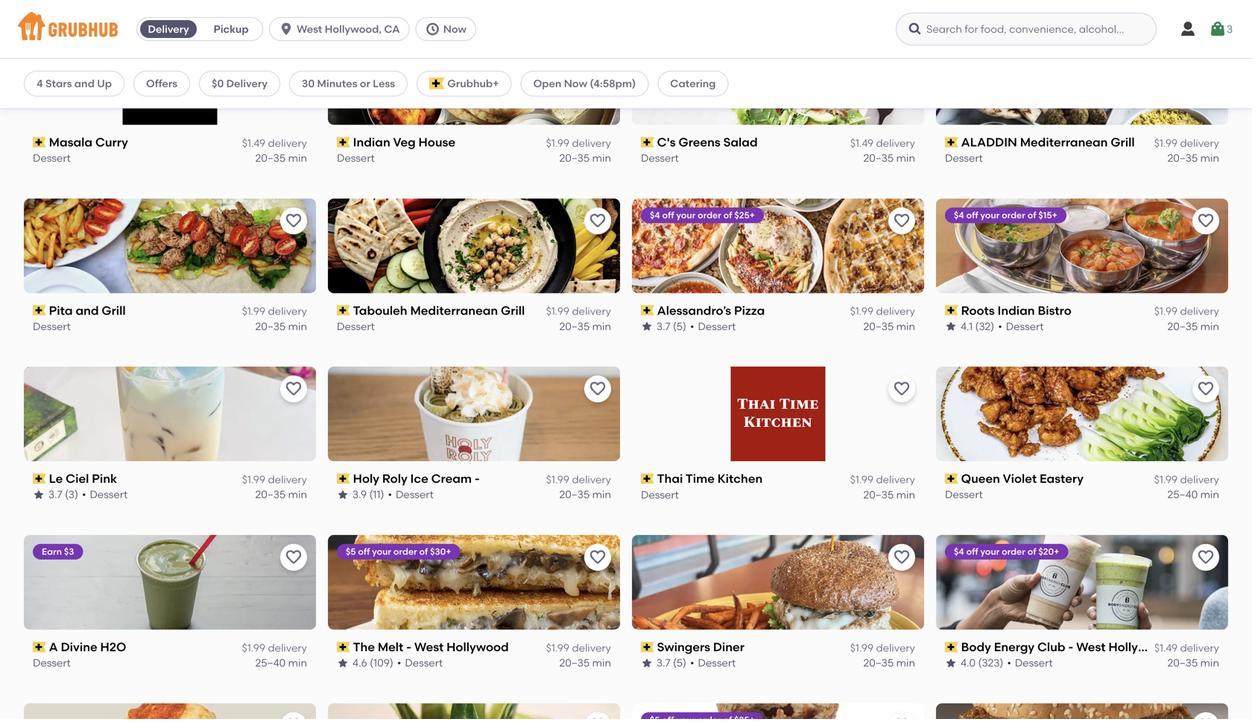 Task type: locate. For each thing, give the bounding box(es) containing it.
3.7 down alessandro's
[[657, 320, 671, 333]]

0 horizontal spatial earn $3
[[42, 547, 74, 557]]

1 horizontal spatial earn
[[346, 41, 366, 52]]

• for indian
[[998, 320, 1002, 333]]

aladdin mediterranean grill logo image
[[936, 30, 1229, 125]]

less
[[373, 77, 395, 90]]

- right club
[[1069, 640, 1074, 655]]

and right pita
[[76, 303, 99, 318]]

- right "cream"
[[475, 472, 480, 486]]

indian right roots at the right top of page
[[998, 303, 1035, 318]]

1 horizontal spatial delivery
[[226, 77, 268, 90]]

subscription pass image for c's greens salad
[[641, 137, 654, 147]]

west hollywood, ca button
[[269, 17, 416, 41]]

• dessert for indian
[[998, 320, 1044, 333]]

2 vertical spatial 3.7
[[657, 657, 671, 670]]

earn down "3.7 (3)"
[[42, 547, 62, 557]]

off
[[54, 41, 66, 52], [662, 210, 674, 221], [967, 210, 979, 221], [358, 547, 370, 557], [967, 547, 979, 557]]

masala curry
[[49, 135, 128, 149]]

west right club
[[1077, 640, 1106, 655]]

20–35 min for thai time kitchen
[[864, 489, 915, 501]]

1 horizontal spatial grill
[[501, 303, 525, 318]]

1 vertical spatial $15+
[[1039, 210, 1058, 221]]

0 vertical spatial now
[[443, 23, 467, 35]]

club
[[1038, 640, 1066, 655]]

• down alessandro's
[[690, 320, 694, 333]]

greens
[[679, 135, 721, 149]]

2 (5) from the top
[[673, 657, 687, 670]]

and
[[74, 77, 95, 90], [76, 303, 99, 318]]

1 vertical spatial indian
[[998, 303, 1035, 318]]

indian left veg
[[353, 135, 390, 149]]

2 3.7 (5) from the top
[[657, 657, 687, 670]]

min for masala curry
[[288, 152, 307, 164]]

svg image inside now button
[[425, 22, 440, 37]]

curry
[[95, 135, 128, 149]]

$1.99 delivery for pita and grill
[[242, 305, 307, 318]]

save this restaurant image for sushiya on sunset logo
[[589, 717, 607, 719]]

• dessert down 'energy'
[[1007, 657, 1053, 670]]

$3 up 4 at the left top of page
[[42, 41, 52, 52]]

earn down hollywood,
[[346, 41, 366, 52]]

20–35
[[255, 152, 286, 164], [559, 152, 590, 164], [864, 152, 894, 164], [1168, 152, 1198, 164], [255, 320, 286, 333], [559, 320, 590, 333], [864, 320, 894, 333], [1168, 320, 1198, 333], [255, 489, 286, 501], [559, 489, 590, 501], [864, 489, 894, 501], [559, 657, 590, 670], [864, 657, 894, 670], [1168, 657, 1198, 670]]

and left up
[[74, 77, 95, 90]]

dessert down club
[[1015, 657, 1053, 670]]

0 horizontal spatial $1.49 delivery
[[242, 137, 307, 149]]

off for roots
[[967, 210, 979, 221]]

divine
[[61, 640, 97, 655]]

order for melt
[[394, 547, 417, 557]]

order for curry
[[89, 41, 113, 52]]

(5) down swingers
[[673, 657, 687, 670]]

subscription pass image
[[337, 137, 350, 147], [641, 137, 654, 147], [945, 137, 958, 147], [33, 474, 46, 484], [337, 474, 350, 484], [945, 474, 958, 484], [337, 642, 350, 653], [641, 642, 654, 653], [945, 642, 958, 653]]

(11)
[[369, 489, 384, 501]]

20–35 min for alessandro's pizza
[[864, 320, 915, 333]]

1 horizontal spatial west
[[414, 640, 444, 655]]

0 horizontal spatial delivery
[[148, 23, 189, 35]]

• right (11)
[[388, 489, 392, 501]]

save this restaurant button
[[280, 39, 307, 66], [584, 39, 611, 66], [889, 39, 915, 66], [1193, 39, 1220, 66], [280, 208, 307, 234], [584, 208, 611, 234], [889, 208, 915, 234], [1193, 208, 1220, 234], [280, 376, 307, 403], [584, 376, 611, 403], [889, 376, 915, 403], [1193, 376, 1220, 403], [280, 544, 307, 571], [584, 544, 611, 571], [889, 544, 915, 571], [1193, 544, 1220, 571], [280, 713, 307, 719], [584, 713, 611, 719], [889, 713, 915, 719], [1193, 713, 1220, 719]]

main navigation navigation
[[0, 0, 1252, 59]]

subscription pass image left pita
[[33, 305, 46, 316]]

min for thai time kitchen
[[897, 489, 915, 501]]

mediterranean down aladdin mediterranean grill logo
[[1020, 135, 1108, 149]]

dessert down masala
[[33, 152, 71, 164]]

4.6 (109)
[[353, 657, 394, 670]]

proceed
[[1079, 561, 1122, 574]]

your right "$5"
[[372, 547, 391, 557]]

save this restaurant image for thai time kitchen logo
[[893, 380, 911, 398]]

$15+
[[126, 41, 145, 52], [1039, 210, 1058, 221]]

3.7
[[657, 320, 671, 333], [48, 489, 62, 501], [657, 657, 671, 670]]

$3
[[42, 41, 52, 52], [368, 41, 378, 52], [64, 547, 74, 557]]

tabouleh mediterranean grill logo image
[[328, 199, 620, 293]]

up
[[97, 77, 112, 90]]

proceed to checkout button
[[1033, 554, 1233, 581]]

$1.49 delivery for masala curry
[[242, 137, 307, 149]]

roots indian bistro
[[961, 303, 1072, 318]]

0 horizontal spatial $15+
[[126, 41, 145, 52]]

save this restaurant image for le ciel pink logo
[[285, 380, 303, 398]]

of
[[115, 41, 124, 52], [724, 210, 732, 221], [1028, 210, 1037, 221], [419, 547, 428, 557], [1028, 547, 1037, 557]]

• right the "(109)"
[[397, 657, 401, 670]]

$30+
[[430, 547, 451, 557]]

1 vertical spatial 25–40
[[255, 657, 286, 670]]

$1.99 delivery for aladdin mediterranean grill
[[1155, 137, 1220, 149]]

subscription pass image for the melt - west hollywood
[[337, 642, 350, 653]]

4
[[37, 77, 43, 90]]

house
[[419, 135, 456, 149]]

(5) for alessandro's
[[673, 320, 687, 333]]

now button
[[416, 17, 482, 41]]

0 horizontal spatial hollywood
[[447, 640, 509, 655]]

west right melt
[[414, 640, 444, 655]]

your down aladdin
[[981, 210, 1000, 221]]

tabouleh
[[353, 303, 407, 318]]

• down swingers
[[690, 657, 694, 670]]

sushiya on sunset logo image
[[328, 704, 620, 719]]

$1.99
[[546, 137, 570, 149], [1155, 137, 1178, 149], [242, 305, 265, 318], [546, 305, 570, 318], [850, 305, 874, 318], [1155, 305, 1178, 318], [242, 473, 265, 486], [546, 473, 570, 486], [850, 473, 874, 486], [1155, 473, 1178, 486], [242, 642, 265, 654], [546, 642, 570, 654], [850, 642, 874, 654]]

• right (3)
[[82, 489, 86, 501]]

1 (5) from the top
[[673, 320, 687, 333]]

delivery for swingers diner
[[876, 642, 915, 654]]

3.7 (5) down alessandro's
[[657, 320, 687, 333]]

1 horizontal spatial $15+
[[1039, 210, 1058, 221]]

0 horizontal spatial west
[[297, 23, 322, 35]]

$4 for alessandro's pizza
[[650, 210, 660, 221]]

roots indian bistro logo image
[[936, 199, 1229, 293]]

of for pizza
[[724, 210, 732, 221]]

$15+ down aladdin mediterranean grill at the right top
[[1039, 210, 1058, 221]]

0 horizontal spatial svg image
[[425, 22, 440, 37]]

subscription pass image left roots at the right top of page
[[945, 305, 958, 316]]

svg image
[[1179, 20, 1197, 38], [425, 22, 440, 37], [908, 22, 923, 37]]

1 vertical spatial mediterranean
[[410, 303, 498, 318]]

3.7 (5)
[[657, 320, 687, 333], [657, 657, 687, 670]]

grill for pita and grill
[[102, 303, 126, 318]]

save this restaurant image
[[589, 44, 607, 61], [1197, 44, 1215, 61], [285, 380, 303, 398], [893, 380, 911, 398], [893, 549, 911, 567], [285, 717, 303, 719], [589, 717, 607, 719]]

20–35 for tabouleh mediterranean grill
[[559, 320, 590, 333]]

delivery for aladdin mediterranean grill
[[1180, 137, 1220, 149]]

$1.49 for body energy club - west hollywood
[[1155, 642, 1178, 654]]

queen
[[961, 472, 1000, 486]]

svg image inside 3 button
[[1209, 20, 1227, 38]]

subscription pass image left the
[[337, 642, 350, 653]]

1 horizontal spatial svg image
[[1209, 20, 1227, 38]]

0 vertical spatial (5)
[[673, 320, 687, 333]]

0 vertical spatial delivery
[[148, 23, 189, 35]]

20–35 min for swingers diner
[[864, 657, 915, 670]]

3.9 (11)
[[353, 489, 384, 501]]

1 vertical spatial 25–40 min
[[255, 657, 307, 670]]

1 horizontal spatial earn $3
[[346, 41, 378, 52]]

dessert down the melt - west hollywood
[[405, 657, 443, 670]]

3.7 (5) for alessandro's pizza
[[657, 320, 687, 333]]

$4 off your order of $25+
[[650, 210, 755, 221]]

30 minutes or less
[[302, 77, 395, 90]]

• dessert down the 'swingers diner'
[[690, 657, 736, 670]]

0 vertical spatial earn $3
[[346, 41, 378, 52]]

subscription pass image left holy
[[337, 474, 350, 484]]

subscription pass image left a
[[33, 642, 46, 653]]

2 horizontal spatial grill
[[1111, 135, 1135, 149]]

minutes
[[317, 77, 357, 90]]

subscription pass image for thai time kitchen
[[641, 474, 654, 484]]

aladdin
[[961, 135, 1017, 149]]

$1.99 for swingers diner
[[850, 642, 874, 654]]

subscription pass image left queen
[[945, 474, 958, 484]]

dessert down indian veg house
[[337, 152, 375, 164]]

delivery for alessandro's pizza
[[876, 305, 915, 318]]

subscription pass image for le ciel pink
[[33, 474, 46, 484]]

• dessert down pink
[[82, 489, 128, 501]]

diner
[[713, 640, 745, 655]]

proceed to checkout
[[1079, 561, 1187, 574]]

c's greens salad logo image
[[632, 30, 924, 125]]

subscription pass image
[[33, 137, 46, 147], [33, 305, 46, 316], [337, 305, 350, 316], [641, 305, 654, 316], [945, 305, 958, 316], [641, 474, 654, 484], [33, 642, 46, 653]]

0 vertical spatial indian
[[353, 135, 390, 149]]

svg image inside west hollywood, ca button
[[279, 22, 294, 37]]

$1.49 delivery for body energy club - west hollywood
[[1155, 642, 1220, 654]]

1 horizontal spatial $1.49 delivery
[[850, 137, 915, 149]]

subscription pass image for indian veg house
[[337, 137, 350, 147]]

dessert down tabouleh
[[337, 320, 375, 333]]

your left $20+
[[981, 547, 1000, 557]]

• dessert down the melt - west hollywood
[[397, 657, 443, 670]]

hollywood,
[[325, 23, 382, 35]]

1 horizontal spatial $1.49
[[850, 137, 874, 149]]

star icon image for alessandro's pizza
[[641, 321, 653, 333]]

ca
[[384, 23, 400, 35]]

• dessert down holy roly ice cream -
[[388, 489, 434, 501]]

dessert down aladdin
[[945, 152, 983, 164]]

• dessert down the roots indian bistro
[[998, 320, 1044, 333]]

delivery for holy roly ice cream -
[[572, 473, 611, 486]]

$1.99 delivery for the melt - west hollywood
[[546, 642, 611, 654]]

3.7 for alessandro's pizza
[[657, 320, 671, 333]]

subscription pass image left thai
[[641, 474, 654, 484]]

1 horizontal spatial mediterranean
[[1020, 135, 1108, 149]]

•
[[690, 320, 694, 333], [998, 320, 1002, 333], [82, 489, 86, 501], [388, 489, 392, 501], [397, 657, 401, 670], [690, 657, 694, 670], [1007, 657, 1012, 670]]

grill
[[1111, 135, 1135, 149], [102, 303, 126, 318], [501, 303, 525, 318]]

• dessert down alessandro's pizza
[[690, 320, 736, 333]]

• dessert for diner
[[690, 657, 736, 670]]

$1.99 delivery for indian veg house
[[546, 137, 611, 149]]

dessert down pink
[[90, 489, 128, 501]]

order
[[89, 41, 113, 52], [698, 210, 722, 221], [1002, 210, 1026, 221], [394, 547, 417, 557], [1002, 547, 1026, 557]]

le ciel pink logo image
[[24, 367, 316, 462]]

$15+ down delivery "button"
[[126, 41, 145, 52]]

0 vertical spatial earn
[[346, 41, 366, 52]]

0 vertical spatial and
[[74, 77, 95, 90]]

the melt - west hollywood logo image
[[328, 535, 620, 630]]

$1.99 delivery for thai time kitchen
[[850, 473, 915, 486]]

your left $25+
[[677, 210, 696, 221]]

0 vertical spatial 3.7 (5)
[[657, 320, 687, 333]]

20–35 min for le ciel pink
[[255, 489, 307, 501]]

dessert down diner
[[698, 657, 736, 670]]

save this restaurant image
[[285, 44, 303, 61], [893, 44, 911, 61], [285, 212, 303, 230], [589, 212, 607, 230], [893, 212, 911, 230], [1197, 212, 1215, 230], [589, 380, 607, 398], [1197, 380, 1215, 398], [285, 549, 303, 567], [589, 549, 607, 567], [1197, 549, 1215, 567], [893, 717, 911, 719], [1197, 717, 1215, 719]]

indian veg house
[[353, 135, 456, 149]]

3.7 down le
[[48, 489, 62, 501]]

svg image
[[1209, 20, 1227, 38], [279, 22, 294, 37]]

save this restaurant image for "swingers diner logo"
[[893, 549, 911, 567]]

roots
[[961, 303, 995, 318]]

save this restaurant image for milk bar - melrose logo
[[285, 717, 303, 719]]

20–35 min for pita and grill
[[255, 320, 307, 333]]

subscription pass image left c's
[[641, 137, 654, 147]]

dessert
[[33, 152, 71, 164], [337, 152, 375, 164], [641, 152, 679, 164], [945, 152, 983, 164], [33, 320, 71, 333], [337, 320, 375, 333], [698, 320, 736, 333], [1006, 320, 1044, 333], [90, 489, 128, 501], [396, 489, 434, 501], [641, 489, 679, 501], [945, 489, 983, 501], [33, 657, 71, 670], [405, 657, 443, 670], [698, 657, 736, 670], [1015, 657, 1053, 670]]

$3 down (3)
[[64, 547, 74, 557]]

earn
[[346, 41, 366, 52], [42, 547, 62, 557]]

mediterranean down tabouleh mediterranean grill logo
[[410, 303, 498, 318]]

stars
[[45, 77, 72, 90]]

0 horizontal spatial svg image
[[279, 22, 294, 37]]

3.7 for swingers diner
[[657, 657, 671, 670]]

west hollywood, ca
[[297, 23, 400, 35]]

delivery for queen violet eastery
[[1180, 473, 1220, 486]]

20–35 min for roots indian bistro
[[1168, 320, 1220, 333]]

3 button
[[1209, 16, 1233, 42]]

$5
[[346, 547, 356, 557]]

queen violet eastery logo image
[[936, 367, 1229, 462]]

$3 down hollywood,
[[368, 41, 378, 52]]

1 horizontal spatial 25–40
[[1168, 489, 1198, 501]]

20–35 for the melt - west hollywood
[[559, 657, 590, 670]]

delivery for roots indian bistro
[[1180, 305, 1220, 318]]

delivery up offers at the left top of the page
[[148, 23, 189, 35]]

25–40 min
[[1168, 489, 1220, 501], [255, 657, 307, 670]]

0 vertical spatial $15+
[[126, 41, 145, 52]]

pickup button
[[200, 17, 262, 41]]

• down 'energy'
[[1007, 657, 1012, 670]]

0 vertical spatial mediterranean
[[1020, 135, 1108, 149]]

1 vertical spatial now
[[564, 77, 587, 90]]

$1.99 delivery for holy roly ice cream -
[[546, 473, 611, 486]]

subscription pass image left swingers
[[641, 642, 654, 653]]

1 horizontal spatial 25–40 min
[[1168, 489, 1220, 501]]

1 vertical spatial and
[[76, 303, 99, 318]]

2 horizontal spatial $3
[[368, 41, 378, 52]]

$15+ for curry
[[126, 41, 145, 52]]

1 vertical spatial 3.7
[[48, 489, 62, 501]]

min for pita and grill
[[288, 320, 307, 333]]

0 horizontal spatial grill
[[102, 303, 126, 318]]

a divine h2o logo image
[[24, 535, 316, 630]]

subscription pass image left tabouleh
[[337, 305, 350, 316]]

$20+
[[1039, 547, 1060, 557]]

$1.49
[[242, 137, 265, 149], [850, 137, 874, 149], [1155, 642, 1178, 654]]

alessandro's pizza
[[657, 303, 765, 318]]

1 3.7 (5) from the top
[[657, 320, 687, 333]]

2 hollywood from the left
[[1109, 640, 1171, 655]]

$4 off your order of $20+
[[954, 547, 1060, 557]]

2 horizontal spatial west
[[1077, 640, 1106, 655]]

now inside now button
[[443, 23, 467, 35]]

25–40
[[1168, 489, 1198, 501], [255, 657, 286, 670]]

subscription pass image left le
[[33, 474, 46, 484]]

$0
[[212, 77, 224, 90]]

• right the (32) at right top
[[998, 320, 1002, 333]]

west inside button
[[297, 23, 322, 35]]

25–40 for a divine h2o
[[255, 657, 286, 670]]

1 horizontal spatial hollywood
[[1109, 640, 1171, 655]]

catering
[[670, 77, 716, 90]]

subscription pass image left aladdin
[[945, 137, 958, 147]]

dessert down the roots indian bistro
[[1006, 320, 1044, 333]]

indian veg house logo image
[[328, 30, 620, 125]]

now up grubhub plus flag logo
[[443, 23, 467, 35]]

grubhub plus flag logo image
[[430, 78, 445, 90]]

min for roots indian bistro
[[1201, 320, 1220, 333]]

subscription pass image left "body"
[[945, 642, 958, 653]]

20–35 min for c's greens salad
[[864, 152, 915, 164]]

alessandro's
[[657, 303, 731, 318]]

0 horizontal spatial mediterranean
[[410, 303, 498, 318]]

3.7 (5) down swingers
[[657, 657, 687, 670]]

$1.99 for aladdin mediterranean grill
[[1155, 137, 1178, 149]]

now right open
[[564, 77, 587, 90]]

1 horizontal spatial indian
[[998, 303, 1035, 318]]

earn $3
[[346, 41, 378, 52], [42, 547, 74, 557]]

min for a divine h2o
[[288, 657, 307, 670]]

3.7 for le ciel pink
[[48, 489, 62, 501]]

checkout
[[1138, 561, 1187, 574]]

subscription pass image left alessandro's
[[641, 305, 654, 316]]

ice
[[410, 472, 428, 486]]

1 horizontal spatial svg image
[[908, 22, 923, 37]]

earn $3 down hollywood,
[[346, 41, 378, 52]]

subscription pass image down 30 minutes or less
[[337, 137, 350, 147]]

0 vertical spatial 3.7
[[657, 320, 671, 333]]

$1.49 delivery
[[242, 137, 307, 149], [850, 137, 915, 149], [1155, 642, 1220, 654]]

(5) down alessandro's
[[673, 320, 687, 333]]

of for energy
[[1028, 547, 1037, 557]]

1 vertical spatial earn
[[42, 547, 62, 557]]

0 horizontal spatial 25–40 min
[[255, 657, 307, 670]]

0 horizontal spatial 25–40
[[255, 657, 286, 670]]

1 vertical spatial 3.7 (5)
[[657, 657, 687, 670]]

-
[[475, 472, 480, 486], [406, 640, 411, 655], [1069, 640, 1074, 655]]

subscription pass image for roots indian bistro
[[945, 305, 958, 316]]

0 horizontal spatial $1.49
[[242, 137, 265, 149]]

- right melt
[[406, 640, 411, 655]]

of for melt
[[419, 547, 428, 557]]

0 vertical spatial 25–40
[[1168, 489, 1198, 501]]

0 horizontal spatial now
[[443, 23, 467, 35]]

to
[[1125, 561, 1135, 574]]

2 horizontal spatial $1.49 delivery
[[1155, 642, 1220, 654]]

earn $3 down "3.7 (3)"
[[42, 547, 74, 557]]

20–35 min for aladdin mediterranean grill
[[1168, 152, 1220, 164]]

0 horizontal spatial earn
[[42, 547, 62, 557]]

star icon image
[[641, 321, 653, 333], [945, 321, 957, 333], [33, 489, 45, 501], [337, 489, 349, 501], [337, 657, 349, 669], [641, 657, 653, 669], [945, 657, 957, 669]]

holy roly ice cream - logo image
[[328, 367, 620, 462]]

3.7 down swingers
[[657, 657, 671, 670]]

0 vertical spatial 25–40 min
[[1168, 489, 1220, 501]]

delivery right $0
[[226, 77, 268, 90]]

1 vertical spatial (5)
[[673, 657, 687, 670]]

1 horizontal spatial $3
[[64, 547, 74, 557]]

2 horizontal spatial $1.49
[[1155, 642, 1178, 654]]

1 vertical spatial earn $3
[[42, 547, 74, 557]]

20–35 min for body energy club - west hollywood
[[1168, 657, 1220, 670]]

masala curry logo image
[[123, 30, 217, 125]]

subscription pass image left masala
[[33, 137, 46, 147]]

delivery for masala curry
[[268, 137, 307, 149]]

west left hollywood,
[[297, 23, 322, 35]]

(5)
[[673, 320, 687, 333], [673, 657, 687, 670]]

your up 4 stars and up
[[68, 41, 87, 52]]



Task type: vqa. For each thing, say whether or not it's contained in the screenshot.


Task type: describe. For each thing, give the bounding box(es) containing it.
20–35 min for tabouleh mediterranean grill
[[559, 320, 611, 333]]

kitchen
[[718, 472, 763, 486]]

salad
[[724, 135, 758, 149]]

pita and grill logo image
[[24, 199, 316, 293]]

20–35 for aladdin mediterranean grill
[[1168, 152, 1198, 164]]

$1.99 for a divine h2o
[[242, 642, 265, 654]]

min for swingers diner
[[897, 657, 915, 670]]

• for pizza
[[690, 320, 694, 333]]

veg
[[393, 135, 416, 149]]

delivery button
[[137, 17, 200, 41]]

your for masala
[[68, 41, 87, 52]]

delivery for c's greens salad
[[876, 137, 915, 149]]

subscription pass image for body energy club - west hollywood
[[945, 642, 958, 653]]

$1.99 for queen violet eastery
[[1155, 473, 1178, 486]]

milk bar - melrose logo image
[[24, 704, 316, 719]]

$1.99 delivery for le ciel pink
[[242, 473, 307, 486]]

the melt - west hollywood
[[353, 640, 509, 655]]

pink's hot dogs logo image
[[936, 704, 1229, 719]]

$1.99 for the melt - west hollywood
[[546, 642, 570, 654]]

$3 off your order of $15+
[[42, 41, 145, 52]]

4.0
[[961, 657, 976, 670]]

delivery for pita and grill
[[268, 305, 307, 318]]

$25+
[[735, 210, 755, 221]]

svg image for 3
[[1209, 20, 1227, 38]]

min for tabouleh mediterranean grill
[[592, 320, 611, 333]]

dessert down queen
[[945, 489, 983, 501]]

dessert down pita
[[33, 320, 71, 333]]

1 horizontal spatial -
[[475, 472, 480, 486]]

grubhub+
[[448, 77, 499, 90]]

delivery for thai time kitchen
[[876, 473, 915, 486]]

30
[[302, 77, 315, 90]]

(32)
[[976, 320, 995, 333]]

body energy club - west hollywood logo image
[[936, 535, 1229, 630]]

eastery
[[1040, 472, 1084, 486]]

4.0 (323)
[[961, 657, 1004, 670]]

delivery for body energy club - west hollywood
[[1180, 642, 1220, 654]]

3
[[1227, 23, 1233, 35]]

2 horizontal spatial -
[[1069, 640, 1074, 655]]

c's greens salad
[[657, 135, 758, 149]]

$1.99 delivery for alessandro's pizza
[[850, 305, 915, 318]]

min for c's greens salad
[[897, 152, 915, 164]]

melt
[[378, 640, 404, 655]]

thai
[[657, 472, 683, 486]]

20–35 min for indian veg house
[[559, 152, 611, 164]]

subscription pass image for alessandro's pizza
[[641, 305, 654, 316]]

20–35 for c's greens salad
[[864, 152, 894, 164]]

dessert down holy roly ice cream -
[[396, 489, 434, 501]]

4.1 (32)
[[961, 320, 995, 333]]

$1.99 for indian veg house
[[546, 137, 570, 149]]

tabouleh mediterranean grill
[[353, 303, 525, 318]]

thai time kitchen
[[657, 472, 763, 486]]

a
[[49, 640, 58, 655]]

0 horizontal spatial -
[[406, 640, 411, 655]]

earn $3 for a
[[42, 547, 74, 557]]

dessert down a
[[33, 657, 71, 670]]

20–35 for swingers diner
[[864, 657, 894, 670]]

holy
[[353, 472, 379, 486]]

3.7 (5) for swingers diner
[[657, 657, 687, 670]]

pickup
[[214, 23, 249, 35]]

dessert down thai
[[641, 489, 679, 501]]

$3 for indian veg house
[[368, 41, 378, 52]]

3.9
[[353, 489, 367, 501]]

0 horizontal spatial $3
[[42, 41, 52, 52]]

• dessert for roly
[[388, 489, 434, 501]]

$1.49 for c's greens salad
[[850, 137, 874, 149]]

subscription pass image for pita and grill
[[33, 305, 46, 316]]

$15+ for indian
[[1039, 210, 1058, 221]]

4 stars and up
[[37, 77, 112, 90]]

pita
[[49, 303, 73, 318]]

mediterranean for tabouleh
[[410, 303, 498, 318]]

your for the
[[372, 547, 391, 557]]

min for le ciel pink
[[288, 489, 307, 501]]

cream
[[431, 472, 472, 486]]

$5 off your order of $30+
[[346, 547, 451, 557]]

violet
[[1003, 472, 1037, 486]]

star icon image for le ciel pink
[[33, 489, 45, 501]]

or
[[360, 77, 370, 90]]

1 horizontal spatial now
[[564, 77, 587, 90]]

bistro
[[1038, 303, 1072, 318]]

$1.99 delivery for tabouleh mediterranean grill
[[546, 305, 611, 318]]

le ciel pink
[[49, 472, 117, 486]]

subscription pass image for aladdin mediterranean grill
[[945, 137, 958, 147]]

junior cookies logo image
[[632, 704, 924, 719]]

swingers
[[657, 640, 710, 655]]

delivery inside delivery "button"
[[148, 23, 189, 35]]

your for alessandro's
[[677, 210, 696, 221]]

• dessert for melt
[[397, 657, 443, 670]]

order for indian
[[1002, 210, 1026, 221]]

order for energy
[[1002, 547, 1026, 557]]

25–40 for queen violet eastery
[[1168, 489, 1198, 501]]

$0 delivery
[[212, 77, 268, 90]]

off for alessandro's
[[662, 210, 674, 221]]

• dessert for ciel
[[82, 489, 128, 501]]

3.7 (3)
[[48, 489, 78, 501]]

$1.99 for tabouleh mediterranean grill
[[546, 305, 570, 318]]

open
[[533, 77, 562, 90]]

pink
[[92, 472, 117, 486]]

$4 for body energy club - west hollywood
[[954, 547, 964, 557]]

c's
[[657, 135, 676, 149]]

your for roots
[[981, 210, 1000, 221]]

$1.99 for roots indian bistro
[[1155, 305, 1178, 318]]

25–40 min for a divine h2o
[[255, 657, 307, 670]]

0 horizontal spatial indian
[[353, 135, 390, 149]]

star icon image for roots indian bistro
[[945, 321, 957, 333]]

$1.99 for le ciel pink
[[242, 473, 265, 486]]

$4 off your order of $15+
[[954, 210, 1058, 221]]

swingers diner
[[657, 640, 745, 655]]

of for curry
[[115, 41, 124, 52]]

$1.99 for pita and grill
[[242, 305, 265, 318]]

• for diner
[[690, 657, 694, 670]]

20–35 for le ciel pink
[[255, 489, 286, 501]]

time
[[686, 472, 715, 486]]

alessandro's pizza logo image
[[632, 199, 924, 293]]

body energy club - west hollywood
[[961, 640, 1171, 655]]

min for queen violet eastery
[[1201, 489, 1220, 501]]

(109)
[[370, 657, 394, 670]]

aladdin mediterranean grill
[[961, 135, 1135, 149]]

le
[[49, 472, 63, 486]]

queen violet eastery
[[961, 472, 1084, 486]]

roly
[[382, 472, 408, 486]]

holy roly ice cream -
[[353, 472, 480, 486]]

min for the melt - west hollywood
[[592, 657, 611, 670]]

delivery for the melt - west hollywood
[[572, 642, 611, 654]]

pita and grill
[[49, 303, 126, 318]]

swingers diner logo image
[[632, 535, 924, 630]]

subscription pass image for swingers diner
[[641, 642, 654, 653]]

a divine h2o
[[49, 640, 126, 655]]

the
[[353, 640, 375, 655]]

offers
[[146, 77, 178, 90]]

20–35 min for holy roly ice cream -
[[559, 489, 611, 501]]

(323)
[[978, 657, 1004, 670]]

• for melt
[[397, 657, 401, 670]]

grill for tabouleh mediterranean grill
[[501, 303, 525, 318]]

$1.99 for alessandro's pizza
[[850, 305, 874, 318]]

$3 for a divine h2o
[[64, 547, 74, 557]]

• dessert for energy
[[1007, 657, 1053, 670]]

pizza
[[734, 303, 765, 318]]

h2o
[[100, 640, 126, 655]]

20–35 for body energy club - west hollywood
[[1168, 657, 1198, 670]]

$1.99 delivery for swingers diner
[[850, 642, 915, 654]]

your for body
[[981, 547, 1000, 557]]

$1.99 for thai time kitchen
[[850, 473, 874, 486]]

off for body
[[967, 547, 979, 557]]

$1.99 delivery for a divine h2o
[[242, 642, 307, 654]]

body
[[961, 640, 991, 655]]

dessert down alessandro's pizza
[[698, 320, 736, 333]]

off for masala
[[54, 41, 66, 52]]

min for indian veg house
[[592, 152, 611, 164]]

energy
[[994, 640, 1035, 655]]

delivery for a divine h2o
[[268, 642, 307, 654]]

• for energy
[[1007, 657, 1012, 670]]

1 hollywood from the left
[[447, 640, 509, 655]]

star icon image for the melt - west hollywood
[[337, 657, 349, 669]]

(5) for swingers
[[673, 657, 687, 670]]

dessert down c's
[[641, 152, 679, 164]]

Search for food, convenience, alcohol... search field
[[896, 13, 1157, 45]]

1 vertical spatial delivery
[[226, 77, 268, 90]]

4.1
[[961, 320, 973, 333]]

order for pizza
[[698, 210, 722, 221]]

delivery for indian veg house
[[572, 137, 611, 149]]

2 horizontal spatial svg image
[[1179, 20, 1197, 38]]

mediterranean for aladdin
[[1020, 135, 1108, 149]]

masala
[[49, 135, 92, 149]]

4.6
[[353, 657, 367, 670]]

$1.49 delivery for c's greens salad
[[850, 137, 915, 149]]

25–40 min for queen violet eastery
[[1168, 489, 1220, 501]]

open now (4:58pm)
[[533, 77, 636, 90]]

grill for aladdin mediterranean grill
[[1111, 135, 1135, 149]]

(3)
[[65, 489, 78, 501]]

$1.99 for holy roly ice cream -
[[546, 473, 570, 486]]

thai time kitchen logo image
[[731, 367, 826, 462]]

min for body energy club - west hollywood
[[1201, 657, 1220, 670]]



